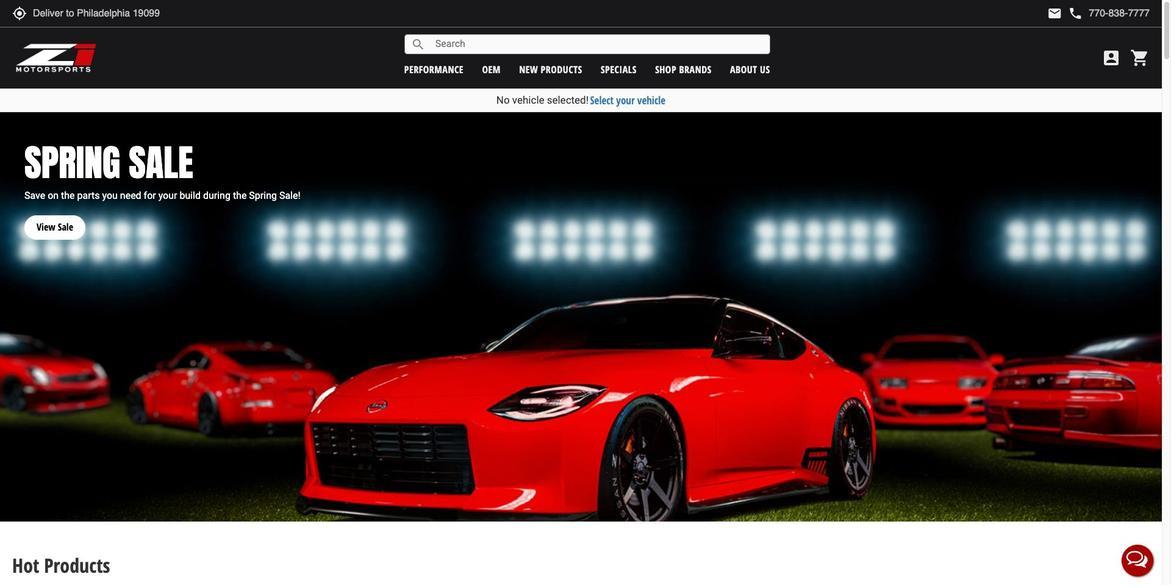 Task type: vqa. For each thing, say whether or not it's contained in the screenshot.
Z1 MOTORSPORTS LOGO
yes



Task type: locate. For each thing, give the bounding box(es) containing it.
z1 motorsports logo image
[[15, 43, 97, 73]]



Task type: describe. For each thing, give the bounding box(es) containing it.
Search search field
[[426, 35, 770, 54]]

spring sale save on the parts you need for your build during the spring sale! image
[[0, 112, 1163, 522]]



